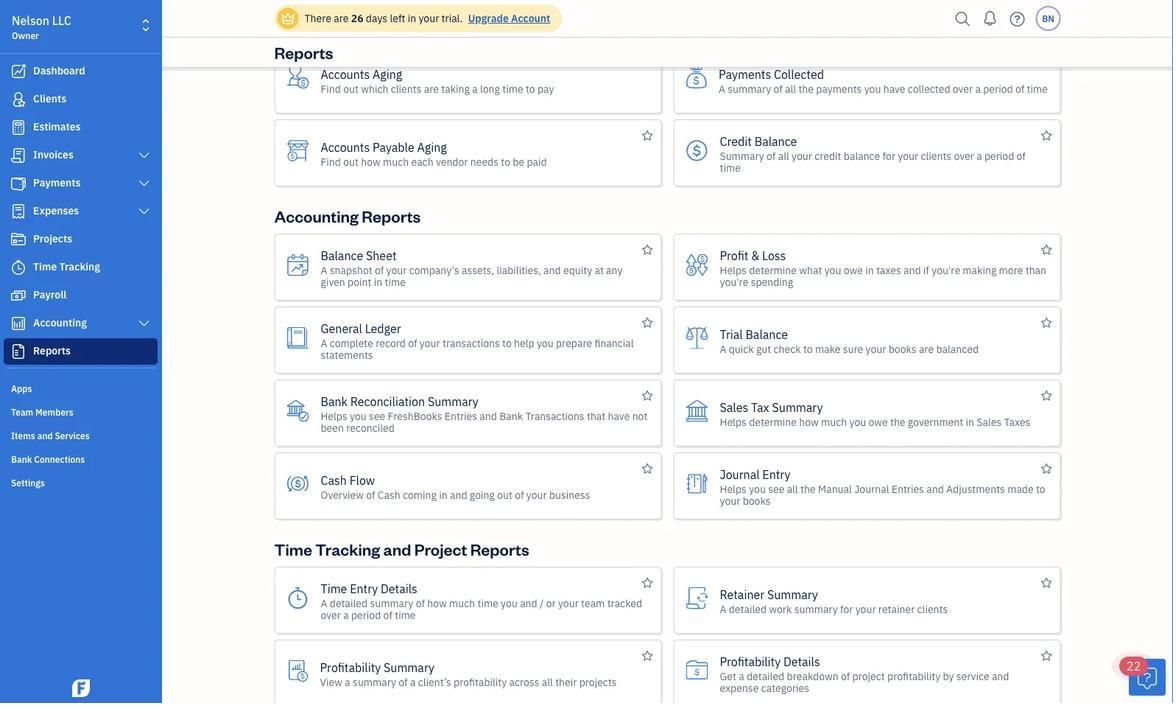 Task type: describe. For each thing, give the bounding box(es) containing it.
estimates link
[[4, 114, 158, 141]]

update favorite status for general ledger image
[[642, 314, 653, 332]]

clients inside retainer summary a detailed work summary for your retainer clients
[[918, 602, 949, 616]]

than
[[1026, 263, 1047, 277]]

time inside balance sheet a snapshot of your company's assets, liabilities, and equity at any given point in time
[[385, 275, 406, 288]]

determine for loss
[[750, 263, 797, 277]]

chevron large down image for accounting
[[138, 318, 151, 329]]

summary inside retainer summary a detailed work summary for your retainer clients
[[768, 587, 819, 602]]

and inside profit & loss helps determine what you owe in taxes and if you're making more than you're spending
[[904, 263, 922, 277]]

trial
[[720, 326, 743, 342]]

how inside time entry details a detailed summary of how much time you and / or your team tracked over a period of time
[[428, 596, 447, 610]]

dashboard image
[[10, 64, 27, 79]]

apps link
[[4, 377, 158, 399]]

are inside trial balance a quick gut check to make sure your books are balanced
[[920, 342, 934, 356]]

chart image
[[10, 316, 27, 331]]

owe inside profit & loss helps determine what you owe in taxes and if you're making more than you're spending
[[844, 263, 864, 277]]

all inside payments collected a summary of all the payments you have collected over a period of time
[[786, 82, 797, 95]]

if
[[924, 263, 930, 277]]

project
[[853, 669, 886, 683]]

balance
[[844, 149, 881, 162]]

expense image
[[10, 204, 27, 219]]

update favorite status for credit balance image
[[1042, 127, 1053, 145]]

long
[[480, 82, 500, 95]]

general ledger a complete record of your transactions to help you prepare financial statements
[[321, 321, 634, 361]]

trial.
[[442, 11, 463, 25]]

see inside journal entry helps you see all the manual journal entries and adjustments made to your books
[[769, 482, 785, 496]]

you inside time entry details a detailed summary of how much time you and / or your team tracked over a period of time
[[501, 596, 518, 610]]

tracking for time tracking and project reports
[[316, 538, 380, 559]]

a inside time entry details a detailed summary of how much time you and / or your team tracked over a period of time
[[321, 596, 328, 610]]

find inside accounts aging find out which clients are taking a long time to pay
[[321, 82, 341, 95]]

not
[[633, 409, 648, 423]]

your inside the cash flow overview of cash coming in and going out of your business
[[527, 488, 547, 501]]

balanced
[[937, 342, 979, 356]]

owe inside the sales tax summary helps determine how much you owe the government in sales taxes
[[869, 415, 888, 429]]

reports inside main element
[[33, 344, 71, 357]]

go to help image
[[1006, 8, 1030, 30]]

that
[[587, 409, 606, 423]]

bank for connections
[[11, 453, 32, 465]]

point
[[348, 275, 372, 288]]

search image
[[952, 8, 975, 30]]

accounting for accounting reports
[[274, 205, 359, 226]]

clients inside accounts aging find out which clients are taking a long time to pay
[[391, 82, 422, 95]]

your inside balance sheet a snapshot of your company's assets, liabilities, and equity at any given point in time
[[387, 263, 407, 277]]

accounts payable aging find out how much each vendor needs to be paid
[[321, 139, 547, 168]]

a for retainer summary
[[720, 602, 727, 616]]

details inside profitability details get a detailed breakdown of project profitability by service and expense categories
[[784, 654, 821, 669]]

invoices
[[33, 148, 74, 161]]

you inside bank reconciliation summary helps you see freshbooks entries and bank transactions that have not been reconciled
[[350, 409, 367, 423]]

profit & loss helps determine what you owe in taxes and if you're making more than you're spending
[[720, 248, 1047, 288]]

there are 26 days left in your trial. upgrade account
[[305, 11, 551, 25]]

estimate image
[[10, 120, 27, 135]]

over for credit balance
[[955, 149, 975, 162]]

the for entry
[[801, 482, 816, 496]]

you inside general ledger a complete record of your transactions to help you prepare financial statements
[[537, 336, 554, 350]]

a for payments collected
[[719, 82, 726, 95]]

which
[[361, 82, 389, 95]]

profitability details get a detailed breakdown of project profitability by service and expense categories
[[720, 654, 1010, 695]]

accounts for accounts payable aging
[[321, 139, 370, 155]]

credit
[[720, 133, 752, 149]]

left
[[390, 11, 406, 25]]

account
[[511, 11, 551, 25]]

determine for summary
[[750, 415, 797, 429]]

reconciled
[[347, 421, 395, 434]]

summary for balance
[[720, 149, 765, 162]]

update favorite status for profitability details image
[[1042, 647, 1053, 665]]

items
[[11, 430, 35, 441]]

time inside time entry details a detailed summary of how much time you and / or your team tracked over a period of time
[[321, 581, 347, 596]]

a inside accounts aging find out which clients are taking a long time to pay
[[472, 82, 478, 95]]

retainer
[[720, 587, 765, 602]]

coming
[[403, 488, 437, 501]]

you inside profit & loss helps determine what you owe in taxes and if you're making more than you're spending
[[825, 263, 842, 277]]

breakdown
[[787, 669, 839, 683]]

nelson llc owner
[[12, 13, 71, 41]]

in right left
[[408, 11, 416, 25]]

credit
[[815, 149, 842, 162]]

projects
[[580, 675, 617, 689]]

make
[[816, 342, 841, 356]]

what
[[800, 263, 823, 277]]

helps for sales tax summary
[[720, 415, 747, 429]]

their
[[556, 675, 577, 689]]

accounting link
[[4, 310, 158, 337]]

categories
[[762, 681, 810, 695]]

of inside profitability details get a detailed breakdown of project profitability by service and expense categories
[[842, 669, 851, 683]]

over for payments collected
[[953, 82, 974, 95]]

at
[[595, 263, 604, 277]]

summary inside payments collected a summary of all the payments you have collected over a period of time
[[728, 82, 772, 95]]

time tracking and project reports
[[274, 538, 530, 559]]

helps for profit & loss
[[720, 263, 747, 277]]

in inside balance sheet a snapshot of your company's assets, liabilities, and equity at any given point in time
[[374, 275, 383, 288]]

summary inside the profitability summary view a summary of a client's profitability across all their projects
[[384, 660, 435, 675]]

payment image
[[10, 176, 27, 191]]

the for collected
[[799, 82, 814, 95]]

a inside profitability details get a detailed breakdown of project profitability by service and expense categories
[[739, 669, 745, 683]]

transactions
[[443, 336, 500, 350]]

how for payable
[[361, 155, 381, 168]]

nelson
[[12, 13, 49, 28]]

you inside the sales tax summary helps determine how much you owe the government in sales taxes
[[850, 415, 867, 429]]

0 horizontal spatial cash
[[321, 472, 347, 488]]

helps inside journal entry helps you see all the manual journal entries and adjustments made to your books
[[720, 482, 747, 496]]

out inside accounts aging find out which clients are taking a long time to pay
[[344, 82, 359, 95]]

1 horizontal spatial you're
[[932, 263, 961, 277]]

2 horizontal spatial bank
[[500, 409, 523, 423]]

adjustments
[[947, 482, 1006, 496]]

update favorite status for balance sheet image
[[642, 241, 653, 259]]

sheet
[[366, 248, 397, 263]]

upgrade
[[468, 11, 509, 25]]

time for time tracking and project reports
[[274, 538, 312, 559]]

clients link
[[4, 86, 158, 113]]

profitability for profitability details
[[720, 654, 781, 669]]

time for time tracking
[[33, 260, 57, 273]]

update favorite status for cash flow image
[[642, 460, 653, 478]]

aging inside accounts payable aging find out how much each vendor needs to be paid
[[417, 139, 447, 155]]

summary inside retainer summary a detailed work summary for your retainer clients
[[795, 602, 838, 616]]

detailed for profitability
[[747, 669, 785, 683]]

1 horizontal spatial sales
[[977, 415, 1002, 429]]

owner
[[12, 29, 39, 41]]

balance for general ledger
[[746, 326, 789, 342]]

a for general ledger
[[321, 336, 327, 350]]

freshbooks image
[[69, 679, 93, 697]]

bank for reconciliation
[[321, 394, 348, 409]]

tax
[[752, 399, 770, 415]]

update favorite status for trial balance image
[[1042, 314, 1053, 332]]

there
[[305, 11, 332, 25]]

and inside time entry details a detailed summary of how much time you and / or your team tracked over a period of time
[[520, 596, 538, 610]]

project
[[415, 538, 467, 559]]

ledger
[[365, 321, 401, 336]]

profitability for profitability details
[[888, 669, 941, 683]]

update favorite status for bank reconciliation summary image
[[642, 387, 653, 405]]

the inside the sales tax summary helps determine how much you owe the government in sales taxes
[[891, 415, 906, 429]]

update favorite status for time entry details image
[[642, 574, 653, 592]]

aging inside accounts aging find out which clients are taking a long time to pay
[[373, 66, 403, 82]]

assets,
[[462, 263, 495, 277]]

update favorite status for profitability summary image
[[642, 647, 653, 665]]

projects link
[[4, 226, 158, 253]]

all inside the profitability summary view a summary of a client's profitability across all their projects
[[542, 675, 553, 689]]

get
[[720, 669, 737, 683]]

have inside payments collected a summary of all the payments you have collected over a period of time
[[884, 82, 906, 95]]

period for collected
[[984, 82, 1014, 95]]

a inside time entry details a detailed summary of how much time you and / or your team tracked over a period of time
[[343, 608, 349, 622]]

financial
[[595, 336, 634, 350]]

upgrade account link
[[465, 11, 551, 25]]

collected
[[774, 66, 825, 82]]

details inside time entry details a detailed summary of how much time you and / or your team tracked over a period of time
[[381, 581, 418, 596]]

government
[[908, 415, 964, 429]]

update favorite status for accounts aging image
[[642, 54, 653, 72]]

retainer
[[879, 602, 915, 616]]

projects
[[33, 232, 72, 245]]

quick
[[729, 342, 754, 356]]

loss
[[763, 248, 787, 263]]

given
[[321, 275, 345, 288]]

0 horizontal spatial you're
[[720, 275, 749, 288]]

main element
[[0, 0, 199, 703]]

entry for time
[[350, 581, 378, 596]]

period inside time entry details a detailed summary of how much time you and / or your team tracked over a period of time
[[351, 608, 381, 622]]

much inside time entry details a detailed summary of how much time you and / or your team tracked over a period of time
[[450, 596, 475, 610]]

to inside accounts aging find out which clients are taking a long time to pay
[[526, 82, 535, 95]]

in inside profit & loss helps determine what you owe in taxes and if you're making more than you're spending
[[866, 263, 874, 277]]

bank connections
[[11, 453, 85, 465]]

cash flow overview of cash coming in and going out of your business
[[321, 472, 591, 501]]

paid
[[527, 155, 547, 168]]

accounting reports
[[274, 205, 421, 226]]

sure
[[844, 342, 864, 356]]

bank connections link
[[4, 447, 158, 469]]

team members link
[[4, 400, 158, 422]]

of inside general ledger a complete record of your transactions to help you prepare financial statements
[[408, 336, 417, 350]]

payments
[[817, 82, 862, 95]]

balance sheet a snapshot of your company's assets, liabilities, and equity at any given point in time
[[321, 248, 623, 288]]

equity
[[564, 263, 593, 277]]

prepare
[[556, 336, 593, 350]]

freshbooks
[[388, 409, 443, 423]]

services
[[55, 430, 90, 441]]

&
[[752, 248, 760, 263]]

view
[[320, 675, 343, 689]]

your inside general ledger a complete record of your transactions to help you prepare financial statements
[[420, 336, 440, 350]]

complete
[[330, 336, 374, 350]]

detailed for time
[[330, 596, 368, 610]]

period for balance
[[985, 149, 1015, 162]]

service
[[957, 669, 990, 683]]

you inside payments collected a summary of all the payments you have collected over a period of time
[[865, 82, 882, 95]]

for inside retainer summary a detailed work summary for your retainer clients
[[841, 602, 854, 616]]

connections
[[34, 453, 85, 465]]

out inside the cash flow overview of cash coming in and going out of your business
[[497, 488, 513, 501]]

books inside journal entry helps you see all the manual journal entries and adjustments made to your books
[[743, 494, 771, 507]]

22 button
[[1120, 657, 1167, 696]]

1 horizontal spatial journal
[[855, 482, 890, 496]]

how for tax
[[800, 415, 819, 429]]

and inside balance sheet a snapshot of your company's assets, liabilities, and equity at any given point in time
[[544, 263, 561, 277]]

and inside bank reconciliation summary helps you see freshbooks entries and bank transactions that have not been reconciled
[[480, 409, 497, 423]]



Task type: locate. For each thing, give the bounding box(es) containing it.
have
[[884, 82, 906, 95], [608, 409, 630, 423]]

1 horizontal spatial bank
[[321, 394, 348, 409]]

accounting down payroll
[[33, 316, 87, 329]]

over inside payments collected a summary of all the payments you have collected over a period of time
[[953, 82, 974, 95]]

0 horizontal spatial accounting
[[33, 316, 87, 329]]

your inside trial balance a quick gut check to make sure your books are balanced
[[866, 342, 887, 356]]

each
[[412, 155, 434, 168]]

are left 26
[[334, 11, 349, 25]]

1 vertical spatial details
[[784, 654, 821, 669]]

1 find from the top
[[321, 82, 341, 95]]

0 vertical spatial for
[[883, 149, 896, 162]]

1 horizontal spatial aging
[[417, 139, 447, 155]]

0 horizontal spatial aging
[[373, 66, 403, 82]]

detailed inside profitability details get a detailed breakdown of project profitability by service and expense categories
[[747, 669, 785, 683]]

0 horizontal spatial owe
[[844, 263, 864, 277]]

flow
[[350, 472, 375, 488]]

much for aging
[[383, 155, 409, 168]]

0 horizontal spatial entries
[[445, 409, 478, 423]]

1 horizontal spatial much
[[450, 596, 475, 610]]

taxes
[[1005, 415, 1031, 429]]

of inside the profitability summary view a summary of a client's profitability across all their projects
[[399, 675, 408, 689]]

0 vertical spatial aging
[[373, 66, 403, 82]]

balance right trial
[[746, 326, 789, 342]]

time inside the credit balance summary of all your credit balance for your clients over a period of time
[[720, 161, 741, 174]]

the inside journal entry helps you see all the manual journal entries and adjustments made to your books
[[801, 482, 816, 496]]

0 horizontal spatial bank
[[11, 453, 32, 465]]

entries left adjustments
[[892, 482, 925, 496]]

helps inside bank reconciliation summary helps you see freshbooks entries and bank transactions that have not been reconciled
[[321, 409, 348, 423]]

determine
[[750, 263, 797, 277], [750, 415, 797, 429]]

1 vertical spatial determine
[[750, 415, 797, 429]]

1 horizontal spatial owe
[[869, 415, 888, 429]]

find left "which"
[[321, 82, 341, 95]]

settings
[[11, 477, 45, 489]]

a inside payments collected a summary of all the payments you have collected over a period of time
[[976, 82, 982, 95]]

0 vertical spatial entry
[[763, 466, 791, 482]]

2 vertical spatial payments
[[33, 176, 81, 189]]

journal
[[720, 466, 760, 482], [855, 482, 890, 496]]

0 vertical spatial find
[[321, 82, 341, 95]]

0 horizontal spatial entry
[[350, 581, 378, 596]]

to inside journal entry helps you see all the manual journal entries and adjustments made to your books
[[1037, 482, 1046, 496]]

all inside the credit balance summary of all your credit balance for your clients over a period of time
[[779, 149, 790, 162]]

1 vertical spatial clients
[[921, 149, 952, 162]]

1 vertical spatial have
[[608, 409, 630, 423]]

making
[[963, 263, 997, 277]]

any
[[607, 263, 623, 277]]

0 vertical spatial balance
[[755, 133, 798, 149]]

0 horizontal spatial profitability
[[320, 660, 381, 675]]

1 vertical spatial entry
[[350, 581, 378, 596]]

journal right manual
[[855, 482, 890, 496]]

a for trial balance
[[720, 342, 727, 356]]

balance inside trial balance a quick gut check to make sure your books are balanced
[[746, 326, 789, 342]]

balance for accounts payable aging
[[755, 133, 798, 149]]

time inside time tracking link
[[33, 260, 57, 273]]

profitability
[[888, 669, 941, 683], [454, 675, 507, 689]]

1 horizontal spatial profitability
[[888, 669, 941, 683]]

chevron large down image up projects link
[[138, 206, 151, 217]]

0 vertical spatial chevron large down image
[[138, 150, 151, 161]]

time inside payments collected a summary of all the payments you have collected over a period of time
[[1028, 82, 1049, 95]]

have left not
[[608, 409, 630, 423]]

and inside main element
[[37, 430, 53, 441]]

retainer summary a detailed work summary for your retainer clients
[[720, 587, 949, 616]]

much left each at the top left
[[383, 155, 409, 168]]

and inside journal entry helps you see all the manual journal entries and adjustments made to your books
[[927, 482, 945, 496]]

you're right "if"
[[932, 263, 961, 277]]

accounts down payments reports
[[321, 66, 370, 82]]

a inside general ledger a complete record of your transactions to help you prepare financial statements
[[321, 336, 327, 350]]

profit
[[720, 248, 749, 263]]

business
[[550, 488, 591, 501]]

for left retainer
[[841, 602, 854, 616]]

clients
[[33, 92, 66, 105]]

how left each at the top left
[[361, 155, 381, 168]]

llc
[[52, 13, 71, 28]]

out left payable
[[344, 155, 359, 168]]

time inside accounts aging find out which clients are taking a long time to pay
[[503, 82, 524, 95]]

and left transactions
[[480, 409, 497, 423]]

chevron large down image
[[138, 178, 151, 189], [138, 206, 151, 217]]

/
[[540, 596, 544, 610]]

to left make
[[804, 342, 813, 356]]

you inside journal entry helps you see all the manual journal entries and adjustments made to your books
[[750, 482, 766, 496]]

0 horizontal spatial payments
[[33, 176, 81, 189]]

entries inside bank reconciliation summary helps you see freshbooks entries and bank transactions that have not been reconciled
[[445, 409, 478, 423]]

1 vertical spatial balance
[[321, 248, 363, 263]]

0 horizontal spatial sales
[[720, 399, 749, 415]]

pay
[[538, 82, 554, 95]]

1 vertical spatial owe
[[869, 415, 888, 429]]

much inside accounts payable aging find out how much each vendor needs to be paid
[[383, 155, 409, 168]]

0 vertical spatial owe
[[844, 263, 864, 277]]

and left "if"
[[904, 263, 922, 277]]

0 horizontal spatial see
[[369, 409, 386, 423]]

invoice image
[[10, 148, 27, 163]]

1 chevron large down image from the top
[[138, 178, 151, 189]]

1 vertical spatial accounting
[[33, 316, 87, 329]]

update favorite status for sales tax summary image
[[1042, 387, 1053, 405]]

report image
[[10, 344, 27, 359]]

0 vertical spatial accounting
[[274, 205, 359, 226]]

see left manual
[[769, 482, 785, 496]]

resource center badge image
[[1130, 659, 1167, 696]]

project image
[[10, 232, 27, 247]]

aging right payable
[[417, 139, 447, 155]]

update favorite status for profit & loss image
[[1042, 241, 1053, 259]]

1 vertical spatial for
[[841, 602, 854, 616]]

1 horizontal spatial accounting
[[274, 205, 359, 226]]

summary right work on the right bottom of page
[[795, 602, 838, 616]]

you're down profit
[[720, 275, 749, 288]]

in left taxes
[[866, 263, 874, 277]]

how inside the sales tax summary helps determine how much you owe the government in sales taxes
[[800, 415, 819, 429]]

in right point
[[374, 275, 383, 288]]

0 vertical spatial chevron large down image
[[138, 178, 151, 189]]

clients down collected
[[921, 149, 952, 162]]

out inside accounts payable aging find out how much each vendor needs to be paid
[[344, 155, 359, 168]]

and left adjustments
[[927, 482, 945, 496]]

2 vertical spatial how
[[428, 596, 447, 610]]

1 vertical spatial chevron large down image
[[138, 318, 151, 329]]

all left "their" on the left bottom
[[542, 675, 553, 689]]

1 vertical spatial how
[[800, 415, 819, 429]]

entry inside time entry details a detailed summary of how much time you and / or your team tracked over a period of time
[[350, 581, 378, 596]]

bn button
[[1036, 6, 1062, 31]]

accounts aging find out which clients are taking a long time to pay
[[321, 66, 554, 95]]

1 vertical spatial over
[[955, 149, 975, 162]]

expense
[[720, 681, 759, 695]]

accounts left payable
[[321, 139, 370, 155]]

for inside the credit balance summary of all your credit balance for your clients over a period of time
[[883, 149, 896, 162]]

determine left what
[[750, 263, 797, 277]]

to inside trial balance a quick gut check to make sure your books are balanced
[[804, 342, 813, 356]]

all left manual
[[787, 482, 799, 496]]

helps inside profit & loss helps determine what you owe in taxes and if you're making more than you're spending
[[720, 263, 747, 277]]

entries inside journal entry helps you see all the manual journal entries and adjustments made to your books
[[892, 482, 925, 496]]

in inside the cash flow overview of cash coming in and going out of your business
[[439, 488, 448, 501]]

1 horizontal spatial payments
[[274, 18, 348, 39]]

0 vertical spatial payments
[[274, 18, 348, 39]]

1 determine from the top
[[750, 263, 797, 277]]

0 vertical spatial see
[[369, 409, 386, 423]]

to inside accounts payable aging find out how much each vendor needs to be paid
[[501, 155, 511, 168]]

summary left 'collected' at the top of page
[[728, 82, 772, 95]]

books inside trial balance a quick gut check to make sure your books are balanced
[[889, 342, 917, 356]]

profitability for profitability summary
[[454, 675, 507, 689]]

how right tax at right bottom
[[800, 415, 819, 429]]

chevron large down image
[[138, 150, 151, 161], [138, 318, 151, 329]]

accounts
[[321, 66, 370, 82], [321, 139, 370, 155]]

and left /
[[520, 596, 538, 610]]

profitability inside the profitability summary view a summary of a client's profitability across all their projects
[[320, 660, 381, 675]]

find up accounting reports
[[321, 155, 341, 168]]

estimates
[[33, 120, 81, 133]]

1 horizontal spatial are
[[424, 82, 439, 95]]

be
[[513, 155, 525, 168]]

journal down tax at right bottom
[[720, 466, 760, 482]]

out left "which"
[[344, 82, 359, 95]]

to left be
[[501, 155, 511, 168]]

0 vertical spatial the
[[799, 82, 814, 95]]

1 vertical spatial payments
[[719, 66, 772, 82]]

are left taking
[[424, 82, 439, 95]]

team
[[581, 596, 605, 610]]

1 accounts from the top
[[321, 66, 370, 82]]

over inside the credit balance summary of all your credit balance for your clients over a period of time
[[955, 149, 975, 162]]

update favorite status for accounts payable aging image
[[642, 127, 653, 145]]

summary down time tracking and project reports
[[370, 596, 414, 610]]

the left the payments
[[799, 82, 814, 95]]

your inside time entry details a detailed summary of how much time you and / or your team tracked over a period of time
[[559, 596, 579, 610]]

1 horizontal spatial see
[[769, 482, 785, 496]]

find inside accounts payable aging find out how much each vendor needs to be paid
[[321, 155, 341, 168]]

taking
[[442, 82, 470, 95]]

2 horizontal spatial are
[[920, 342, 934, 356]]

0 vertical spatial are
[[334, 11, 349, 25]]

details up categories
[[784, 654, 821, 669]]

to left pay
[[526, 82, 535, 95]]

summary right the view
[[353, 675, 396, 689]]

1 vertical spatial tracking
[[316, 538, 380, 559]]

cash left the flow
[[321, 472, 347, 488]]

in right coming
[[439, 488, 448, 501]]

entry left manual
[[763, 466, 791, 482]]

dashboard link
[[4, 58, 158, 85]]

all inside journal entry helps you see all the manual journal entries and adjustments made to your books
[[787, 482, 799, 496]]

time down update favorite status for payments collected icon
[[1028, 82, 1049, 95]]

chevron large down image inside 'accounting' link
[[138, 318, 151, 329]]

help
[[514, 336, 535, 350]]

2 vertical spatial are
[[920, 342, 934, 356]]

determine inside the sales tax summary helps determine how much you owe the government in sales taxes
[[750, 415, 797, 429]]

balance up given
[[321, 248, 363, 263]]

0 vertical spatial details
[[381, 581, 418, 596]]

payments inside main element
[[33, 176, 81, 189]]

0 vertical spatial determine
[[750, 263, 797, 277]]

22
[[1127, 658, 1142, 674]]

payments inside payments collected a summary of all the payments you have collected over a period of time
[[719, 66, 772, 82]]

0 horizontal spatial have
[[608, 409, 630, 423]]

chevron large down image down estimates link
[[138, 150, 151, 161]]

1 horizontal spatial how
[[428, 596, 447, 610]]

time down sheet
[[385, 275, 406, 288]]

profitability inside profitability details get a detailed breakdown of project profitability by service and expense categories
[[888, 669, 941, 683]]

profitability summary view a summary of a client's profitability across all their projects
[[320, 660, 617, 689]]

2 horizontal spatial much
[[822, 415, 848, 429]]

chevron large down image for invoices
[[138, 150, 151, 161]]

summary
[[728, 82, 772, 95], [370, 596, 414, 610], [795, 602, 838, 616], [353, 675, 396, 689]]

sales left tax at right bottom
[[720, 399, 749, 415]]

1 vertical spatial accounts
[[321, 139, 370, 155]]

period inside the credit balance summary of all your credit balance for your clients over a period of time
[[985, 149, 1015, 162]]

1 vertical spatial chevron large down image
[[138, 206, 151, 217]]

much down project
[[450, 596, 475, 610]]

settings link
[[4, 471, 158, 493]]

profitability inside the profitability summary view a summary of a client's profitability across all their projects
[[454, 675, 507, 689]]

sales left taxes
[[977, 415, 1002, 429]]

owe left government
[[869, 415, 888, 429]]

how inside accounts payable aging find out how much each vendor needs to be paid
[[361, 155, 381, 168]]

1 vertical spatial aging
[[417, 139, 447, 155]]

crown image
[[280, 11, 296, 26]]

of
[[774, 82, 783, 95], [1016, 82, 1025, 95], [767, 149, 776, 162], [1017, 149, 1026, 162], [375, 263, 384, 277], [408, 336, 417, 350], [366, 488, 375, 501], [515, 488, 524, 501], [416, 596, 425, 610], [384, 608, 393, 622], [842, 669, 851, 683], [399, 675, 408, 689]]

0 horizontal spatial details
[[381, 581, 418, 596]]

1 horizontal spatial entry
[[763, 466, 791, 482]]

update favorite status for payments collected image
[[1042, 54, 1053, 72]]

a
[[719, 82, 726, 95], [321, 263, 328, 277], [321, 336, 327, 350], [720, 342, 727, 356], [321, 596, 328, 610], [720, 602, 727, 616]]

company's
[[410, 263, 460, 277]]

0 vertical spatial time
[[33, 260, 57, 273]]

1 vertical spatial are
[[424, 82, 439, 95]]

update favorite status for journal entry image
[[1042, 460, 1053, 478]]

payments up expenses
[[33, 176, 81, 189]]

items and services link
[[4, 424, 158, 446]]

snapshot
[[330, 263, 373, 277]]

bank down items
[[11, 453, 32, 465]]

0 vertical spatial have
[[884, 82, 906, 95]]

a inside the credit balance summary of all your credit balance for your clients over a period of time
[[977, 149, 983, 162]]

summary inside bank reconciliation summary helps you see freshbooks entries and bank transactions that have not been reconciled
[[428, 394, 479, 409]]

0 vertical spatial accounts
[[321, 66, 370, 82]]

0 horizontal spatial how
[[361, 155, 381, 168]]

client image
[[10, 92, 27, 107]]

owe left taxes
[[844, 263, 864, 277]]

expenses
[[33, 204, 79, 217]]

detailed inside retainer summary a detailed work summary for your retainer clients
[[729, 602, 767, 616]]

notifications image
[[979, 4, 1003, 33]]

all left the payments
[[786, 82, 797, 95]]

in inside the sales tax summary helps determine how much you owe the government in sales taxes
[[966, 415, 975, 429]]

been
[[321, 421, 344, 434]]

chevron large down image for payments
[[138, 178, 151, 189]]

a inside trial balance a quick gut check to make sure your books are balanced
[[720, 342, 727, 356]]

bank up been
[[321, 394, 348, 409]]

time down credit
[[720, 161, 741, 174]]

a for balance sheet
[[321, 263, 328, 277]]

time
[[503, 82, 524, 95], [1028, 82, 1049, 95], [720, 161, 741, 174], [385, 275, 406, 288], [478, 596, 499, 610], [395, 608, 416, 622]]

are left "balanced"
[[920, 342, 934, 356]]

the
[[799, 82, 814, 95], [891, 415, 906, 429], [801, 482, 816, 496]]

detailed inside time entry details a detailed summary of how much time you and / or your team tracked over a period of time
[[330, 596, 368, 610]]

expenses link
[[4, 198, 158, 225]]

0 vertical spatial how
[[361, 155, 381, 168]]

the left manual
[[801, 482, 816, 496]]

2 vertical spatial balance
[[746, 326, 789, 342]]

chevron large down image up expenses link
[[138, 178, 151, 189]]

spending
[[751, 275, 794, 288]]

time right long
[[503, 82, 524, 95]]

have inside bank reconciliation summary helps you see freshbooks entries and bank transactions that have not been reconciled
[[608, 409, 630, 423]]

0 horizontal spatial books
[[743, 494, 771, 507]]

payments for reports
[[274, 18, 348, 39]]

your inside retainer summary a detailed work summary for your retainer clients
[[856, 602, 877, 616]]

entry down time tracking and project reports
[[350, 581, 378, 596]]

days
[[366, 11, 388, 25]]

1 horizontal spatial details
[[784, 654, 821, 669]]

accounting for accounting
[[33, 316, 87, 329]]

2 accounts from the top
[[321, 139, 370, 155]]

helps for bank reconciliation summary
[[321, 409, 348, 423]]

summary inside time entry details a detailed summary of how much time you and / or your team tracked over a period of time
[[370, 596, 414, 610]]

time left /
[[478, 596, 499, 610]]

balance inside balance sheet a snapshot of your company's assets, liabilities, and equity at any given point in time
[[321, 248, 363, 263]]

1 vertical spatial find
[[321, 155, 341, 168]]

aging down left
[[373, 66, 403, 82]]

reports
[[351, 18, 410, 39], [274, 42, 333, 63], [362, 205, 421, 226], [33, 344, 71, 357], [471, 538, 530, 559]]

1 horizontal spatial cash
[[378, 488, 401, 501]]

all left credit
[[779, 149, 790, 162]]

1 horizontal spatial tracking
[[316, 538, 380, 559]]

overview
[[321, 488, 364, 501]]

summary inside the credit balance summary of all your credit balance for your clients over a period of time
[[720, 149, 765, 162]]

much for summary
[[822, 415, 848, 429]]

and left going
[[450, 488, 468, 501]]

vendor
[[436, 155, 468, 168]]

over
[[953, 82, 974, 95], [955, 149, 975, 162], [321, 608, 341, 622]]

0 vertical spatial much
[[383, 155, 409, 168]]

determine down gut
[[750, 415, 797, 429]]

cash right the flow
[[378, 488, 401, 501]]

2 vertical spatial over
[[321, 608, 341, 622]]

how down project
[[428, 596, 447, 610]]

going
[[470, 488, 495, 501]]

1 horizontal spatial have
[[884, 82, 906, 95]]

transactions
[[526, 409, 585, 423]]

summary for tax
[[773, 399, 823, 415]]

balance
[[755, 133, 798, 149], [321, 248, 363, 263], [746, 326, 789, 342]]

clients right retainer
[[918, 602, 949, 616]]

1 vertical spatial out
[[344, 155, 359, 168]]

update favorite status for retainer summary image
[[1042, 574, 1053, 592]]

to inside general ledger a complete record of your transactions to help you prepare financial statements
[[503, 336, 512, 350]]

detailed
[[330, 596, 368, 610], [729, 602, 767, 616], [747, 669, 785, 683]]

accounting inside main element
[[33, 316, 87, 329]]

in right government
[[966, 415, 975, 429]]

chevron large down image for expenses
[[138, 206, 151, 217]]

payments for collected
[[719, 66, 772, 82]]

in
[[408, 11, 416, 25], [866, 263, 874, 277], [374, 275, 383, 288], [966, 415, 975, 429], [439, 488, 448, 501]]

client's
[[418, 675, 452, 689]]

1 horizontal spatial profitability
[[720, 654, 781, 669]]

2 determine from the top
[[750, 415, 797, 429]]

entries right freshbooks
[[445, 409, 478, 423]]

over inside time entry details a detailed summary of how much time you and / or your team tracked over a period of time
[[321, 608, 341, 622]]

credit balance summary of all your credit balance for your clients over a period of time
[[720, 133, 1026, 174]]

accounting
[[274, 205, 359, 226], [33, 316, 87, 329]]

much up manual
[[822, 415, 848, 429]]

bank left transactions
[[500, 409, 523, 423]]

payments left 26
[[274, 18, 348, 39]]

2 horizontal spatial how
[[800, 415, 819, 429]]

work
[[770, 602, 792, 616]]

for right balance
[[883, 149, 896, 162]]

apps
[[11, 382, 32, 394]]

you
[[865, 82, 882, 95], [825, 263, 842, 277], [537, 336, 554, 350], [350, 409, 367, 423], [850, 415, 867, 429], [750, 482, 766, 496], [501, 596, 518, 610]]

see inside bank reconciliation summary helps you see freshbooks entries and bank transactions that have not been reconciled
[[369, 409, 386, 423]]

profitability left across on the left
[[454, 675, 507, 689]]

reconciliation
[[351, 394, 425, 409]]

items and services
[[11, 430, 90, 441]]

a inside retainer summary a detailed work summary for your retainer clients
[[720, 602, 727, 616]]

have left collected
[[884, 82, 906, 95]]

0 vertical spatial period
[[984, 82, 1014, 95]]

entry for journal
[[763, 466, 791, 482]]

clients inside the credit balance summary of all your credit balance for your clients over a period of time
[[921, 149, 952, 162]]

2 vertical spatial clients
[[918, 602, 949, 616]]

2 vertical spatial much
[[450, 596, 475, 610]]

accounts for accounts aging
[[321, 66, 370, 82]]

accounts inside accounts payable aging find out how much each vendor needs to be paid
[[321, 139, 370, 155]]

0 horizontal spatial profitability
[[454, 675, 507, 689]]

details
[[381, 581, 418, 596], [784, 654, 821, 669]]

1 vertical spatial see
[[769, 482, 785, 496]]

time down time tracking and project reports
[[395, 608, 416, 622]]

0 horizontal spatial journal
[[720, 466, 760, 482]]

and inside profitability details get a detailed breakdown of project profitability by service and expense categories
[[993, 669, 1010, 683]]

profitability for profitability summary
[[320, 660, 381, 675]]

0 horizontal spatial tracking
[[59, 260, 100, 273]]

summary for reconciliation
[[428, 394, 479, 409]]

a inside balance sheet a snapshot of your company's assets, liabilities, and equity at any given point in time
[[321, 263, 328, 277]]

0 vertical spatial books
[[889, 342, 917, 356]]

accounting up snapshot
[[274, 205, 359, 226]]

money image
[[10, 288, 27, 303]]

and left project
[[384, 538, 411, 559]]

liabilities,
[[497, 263, 541, 277]]

are inside accounts aging find out which clients are taking a long time to pay
[[424, 82, 439, 95]]

1 horizontal spatial entries
[[892, 482, 925, 496]]

and inside the cash flow overview of cash coming in and going out of your business
[[450, 488, 468, 501]]

or
[[547, 596, 556, 610]]

time tracking
[[33, 260, 100, 273]]

2 vertical spatial period
[[351, 608, 381, 622]]

accounts inside accounts aging find out which clients are taking a long time to pay
[[321, 66, 370, 82]]

0 vertical spatial over
[[953, 82, 974, 95]]

and left equity
[[544, 263, 561, 277]]

0 horizontal spatial much
[[383, 155, 409, 168]]

time tracking link
[[4, 254, 158, 281]]

and right service
[[993, 669, 1010, 683]]

of inside balance sheet a snapshot of your company's assets, liabilities, and equity at any given point in time
[[375, 263, 384, 277]]

details down time tracking and project reports
[[381, 581, 418, 596]]

2 find from the top
[[321, 155, 341, 168]]

cash
[[321, 472, 347, 488], [378, 488, 401, 501]]

out right going
[[497, 488, 513, 501]]

2 horizontal spatial time
[[321, 581, 347, 596]]

1 vertical spatial books
[[743, 494, 771, 507]]

and right items
[[37, 430, 53, 441]]

entry inside journal entry helps you see all the manual journal entries and adjustments made to your books
[[763, 466, 791, 482]]

clients
[[391, 82, 422, 95], [921, 149, 952, 162], [918, 602, 949, 616]]

to left help
[[503, 336, 512, 350]]

2 chevron large down image from the top
[[138, 206, 151, 217]]

payments left 'collected' at the top of page
[[719, 66, 772, 82]]

0 vertical spatial clients
[[391, 82, 422, 95]]

timer image
[[10, 260, 27, 275]]

0 vertical spatial out
[[344, 82, 359, 95]]

to right made
[[1037, 482, 1046, 496]]

tracking down overview
[[316, 538, 380, 559]]

chevron large down image down payroll link
[[138, 318, 151, 329]]

profitability left by
[[888, 669, 941, 683]]

trial balance a quick gut check to make sure your books are balanced
[[720, 326, 979, 356]]

2 vertical spatial out
[[497, 488, 513, 501]]

tracking down projects link
[[59, 260, 100, 273]]

2 horizontal spatial payments
[[719, 66, 772, 82]]

the left government
[[891, 415, 906, 429]]

1 chevron large down image from the top
[[138, 150, 151, 161]]

general
[[321, 321, 363, 336]]

0 horizontal spatial for
[[841, 602, 854, 616]]

collected
[[908, 82, 951, 95]]

balance right credit
[[755, 133, 798, 149]]

see left freshbooks
[[369, 409, 386, 423]]

2 chevron large down image from the top
[[138, 318, 151, 329]]

clients right "which"
[[391, 82, 422, 95]]

tracking for time tracking
[[59, 260, 100, 273]]

and
[[544, 263, 561, 277], [904, 263, 922, 277], [480, 409, 497, 423], [37, 430, 53, 441], [927, 482, 945, 496], [450, 488, 468, 501], [384, 538, 411, 559], [520, 596, 538, 610], [993, 669, 1010, 683]]

your inside journal entry helps you see all the manual journal entries and adjustments made to your books
[[720, 494, 741, 507]]

summary inside the profitability summary view a summary of a client's profitability across all their projects
[[353, 675, 396, 689]]



Task type: vqa. For each thing, say whether or not it's contained in the screenshot.
"company"
no



